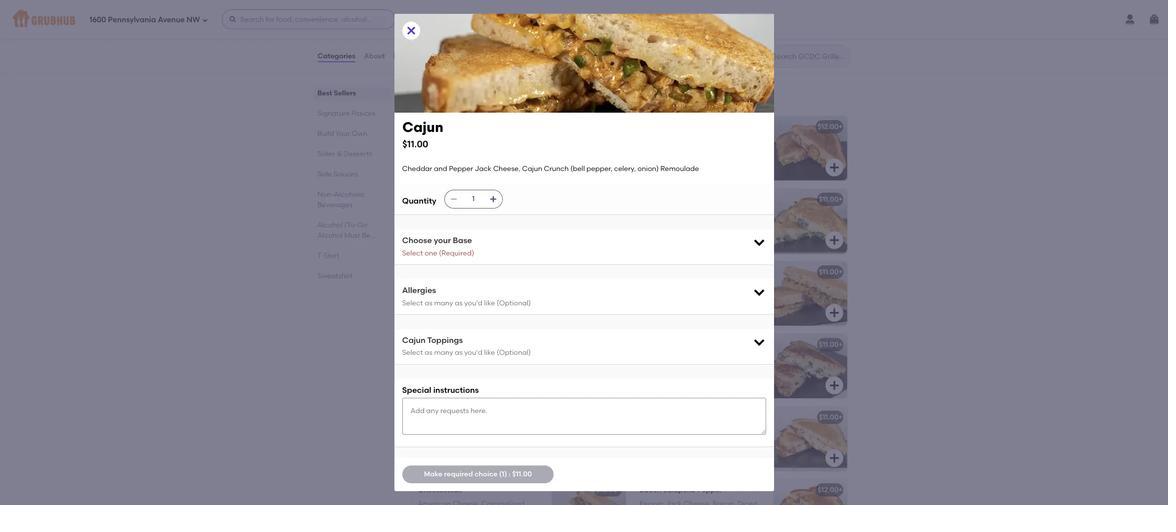 Task type: describe. For each thing, give the bounding box(es) containing it.
beverages
[[317, 201, 353, 209]]

cajun inside cajun toppings select as many as you'd like (optional)
[[402, 336, 426, 345]]

truffle
[[713, 365, 734, 373]]

cheesesteak image
[[552, 480, 626, 505]]

$11.00 + for onion
[[819, 341, 843, 349]]

truffle herb image
[[773, 334, 847, 398]]

pepper inside pepper jack cheese, chorizo crumble, pico de gallo, avocado crema
[[640, 137, 664, 145]]

1 vertical spatial pepper
[[449, 165, 473, 173]]

select inside choose your base select one (required)
[[402, 249, 423, 258]]

flavors:
[[488, 96, 510, 103]]

mushrooms,
[[640, 365, 680, 373]]

and inside cheddar cheese, diced jalapeno, pulled pork, mac and chees, bbq sauce
[[475, 292, 488, 300]]

jalapeno,
[[500, 282, 534, 290]]

instructions
[[433, 386, 479, 395]]

side sauces
[[317, 170, 358, 179]]

blue inside cheddar and blue cheese, buffalo crunch (diced carrot, celery, onion), ranch and hot sauce
[[465, 209, 479, 218]]

mozzarella, feta cheese, spinach, tomato, diced red onion
[[418, 355, 532, 373]]

american cheese, diced tomato, bacon
[[418, 137, 530, 155]]

$11.00 for cheddar and blue cheese, buffalo crunch (diced carrot, celery, onion), ranch and hot sauce
[[819, 195, 839, 204]]

choose
[[402, 236, 432, 245]]

1600
[[90, 15, 106, 24]]

sweatshirt
[[317, 272, 353, 280]]

tomato, inside mozzarella, feta cheese, spinach, tomato, diced red onion
[[418, 365, 446, 373]]

0 horizontal spatial jack
[[475, 165, 492, 173]]

cheese, inside cheddar cheese, diced jalapeno, pulled pork, mac and chees, bbq sauce
[[450, 282, 477, 290]]

available
[[512, 96, 538, 103]]

diced for tomato,
[[482, 137, 501, 145]]

dried
[[702, 437, 720, 446]]

$4.00
[[420, 39, 438, 47]]

1 vertical spatial onion)
[[640, 302, 661, 310]]

$9.50
[[641, 39, 659, 47]]

sides & desserts
[[317, 150, 372, 158]]

allergies select as many as you'd like (optional)
[[402, 286, 531, 307]]

reviews
[[393, 52, 421, 60]]

soup
[[447, 27, 464, 35]]

mediterranean image
[[552, 334, 626, 398]]

$11.00 for cheddar cheese, diced jalapeno, pulled pork, mac and chees, bbq sauce
[[819, 268, 839, 276]]

melt,
[[615, 96, 629, 103]]

mozzarella for spinach,
[[640, 355, 675, 363]]

signature for signature flavors
[[317, 109, 350, 118]]

swiss
[[418, 427, 436, 436]]

cajun $11.00
[[402, 119, 443, 150]]

best sellers
[[317, 89, 356, 97]]

best
[[317, 89, 332, 97]]

base
[[453, 236, 472, 245]]

cajun toppings select as many as you'd like (optional)
[[402, 336, 531, 357]]

svg image inside main navigation navigation
[[202, 17, 208, 23]]

sauekraut,
[[500, 427, 536, 436]]

onion),
[[515, 219, 538, 228]]

mac inside signature flavors gcdc's famous signature flavors: available as a grilled cheese, patty melt, or mac & cheese bowl.
[[637, 96, 650, 103]]

$12.00 + for bacon jalapeno popper image
[[818, 486, 843, 494]]

sweatshirt tab
[[317, 271, 386, 281]]

hot
[[456, 229, 469, 238]]

build your own grilled cheese $9.50 +
[[641, 27, 744, 47]]

sauce inside cheddar and blue cheese, buffalo crunch (diced carrot, celery, onion), ranch and hot sauce
[[470, 229, 491, 238]]

southwest image
[[773, 116, 847, 180]]

tomato, inside american cheese, diced tomato, bacon
[[503, 137, 530, 145]]

+ for the cheesesteak image
[[617, 486, 622, 494]]

pizza
[[640, 437, 657, 446]]

choice
[[475, 470, 498, 479]]

$12.00 for southwest image
[[818, 123, 839, 131]]

1600 pennsylvania avenue nw
[[90, 15, 200, 24]]

crumble,
[[640, 147, 671, 155]]

pulled
[[418, 292, 439, 300]]

mozzarella,
[[418, 355, 456, 363]]

tomato
[[420, 27, 446, 35]]

$13.00
[[596, 486, 617, 494]]

buffalo blue
[[418, 195, 459, 204]]

(optional) inside cajun toppings select as many as you'd like (optional)
[[497, 349, 531, 357]]

cheddar for buffalo blue image
[[418, 209, 448, 218]]

bbq image
[[552, 261, 626, 326]]

0 vertical spatial onion)
[[638, 165, 659, 173]]

mustard
[[418, 437, 446, 446]]

cheddar cheese, diced jalapeno, pulled pork, mac and chees, bbq sauce
[[418, 282, 534, 310]]

remoulade inside cheddar and pepper jack cheese, cajun crunch (bell pepper, celery, onion) remoulade
[[663, 302, 701, 310]]

about button
[[364, 39, 386, 74]]

ranch
[[418, 229, 440, 238]]

a
[[548, 96, 552, 103]]

basil, inside mozzarella cheese, spinach, basil, pesto
[[737, 209, 754, 218]]

special instructions
[[402, 386, 479, 395]]

t-shirt
[[317, 252, 339, 260]]

$11.00 for swiss cheese, pastrami, sauekraut, mustard
[[819, 413, 839, 422]]

non-alcoholic beverages tab
[[317, 189, 386, 210]]

cheddar cheese, diced jalapeno, pulled pork, mac and chees, bbq sauce button
[[412, 261, 626, 326]]

t-
[[317, 252, 324, 260]]

spinach, inside mozzarella cheese, spinach, basil, pesto
[[706, 209, 735, 218]]

2 vertical spatial celery,
[[732, 292, 754, 300]]

american inside american cheese, diced tomato, bacon
[[418, 137, 451, 145]]

chorizo
[[713, 137, 739, 145]]

(required)
[[439, 249, 474, 258]]

cajun image
[[773, 261, 847, 326]]

select inside cajun toppings select as many as you'd like (optional)
[[402, 349, 423, 357]]

+ for cajun image on the right bottom of page
[[839, 268, 843, 276]]

signature for signature flavors gcdc's famous signature flavors: available as a grilled cheese, patty melt, or mac & cheese bowl.
[[410, 82, 461, 95]]

aioli
[[640, 375, 654, 383]]

Search GCDC Grilled Cheese Bar search field
[[772, 52, 848, 61]]

sauce,
[[658, 437, 681, 446]]

basil, inside mozzarella and parmesan cheese, pizza sauce, basil, dried oregano
[[683, 437, 700, 446]]

flavors for signature flavors gcdc's famous signature flavors: available as a grilled cheese, patty melt, or mac & cheese bowl.
[[463, 82, 501, 95]]

shirt
[[324, 252, 339, 260]]

& inside 'tab'
[[337, 150, 342, 158]]

best sellers tab
[[317, 88, 386, 98]]

young american
[[418, 123, 474, 131]]

pepper jack cheese, chorizo crumble, pico de gallo, avocado crema
[[640, 137, 751, 165]]

0 horizontal spatial buffalo
[[418, 195, 442, 204]]

search icon image
[[757, 50, 769, 62]]

pork,
[[440, 292, 457, 300]]

1 horizontal spatial celery,
[[614, 165, 636, 173]]

mac inside cheddar cheese, diced jalapeno, pulled pork, mac and chees, bbq sauce
[[459, 292, 473, 300]]

cheddar for bbq image
[[418, 282, 448, 290]]

$11.00 + for and
[[819, 268, 843, 276]]

own for build your own
[[352, 130, 367, 138]]

(1)
[[499, 470, 507, 479]]

onion
[[483, 365, 504, 373]]

buffalo blue image
[[552, 189, 626, 253]]

build for build your own
[[317, 130, 334, 138]]

special
[[402, 386, 432, 395]]

mozzarella for pizza
[[640, 427, 675, 436]]

required
[[444, 470, 473, 479]]

allergies
[[402, 286, 436, 295]]

+ inside build your own grilled cheese $9.50 +
[[659, 39, 663, 47]]

green goddess image
[[773, 189, 847, 253]]

0 vertical spatial crunch
[[544, 165, 569, 173]]

t-shirt tab
[[317, 251, 386, 261]]

pesto
[[640, 219, 658, 228]]

signature flavors tab
[[317, 108, 386, 119]]

1 vertical spatial signature
[[459, 96, 487, 103]]

0 vertical spatial remoulade
[[661, 165, 699, 173]]

$11.00 inside cajun $11.00
[[402, 138, 428, 150]]

build your own tab
[[317, 129, 386, 139]]

0 vertical spatial cheddar and pepper jack cheese, cajun crunch (bell pepper, celery, onion) remoulade
[[402, 165, 699, 173]]

cheese inside signature flavors gcdc's famous signature flavors: available as a grilled cheese, patty melt, or mac & cheese bowl.
[[657, 96, 679, 103]]

cheese, inside mozzarella cheese, roasted mushrooms, spinach, truffle herb aioli
[[677, 355, 704, 363]]

herb
[[735, 365, 752, 373]]

spinach, inside mozzarella, feta cheese, spinach, tomato, diced red onion
[[503, 355, 532, 363]]

1 vertical spatial bacon
[[640, 486, 662, 494]]

sauce inside cheddar cheese, diced jalapeno, pulled pork, mac and chees, bbq sauce
[[418, 302, 439, 310]]

sauces
[[333, 170, 358, 179]]

Input item quantity number field
[[463, 190, 485, 208]]

jack inside cheddar and pepper jack cheese, cajun crunch (bell pepper, celery, onion) remoulade
[[712, 282, 729, 290]]

cajun inside cheddar and pepper jack cheese, cajun crunch (bell pepper, celery, onion) remoulade
[[640, 292, 660, 300]]

one
[[425, 249, 437, 258]]

& inside signature flavors gcdc's famous signature flavors: available as a grilled cheese, patty melt, or mac & cheese bowl.
[[651, 96, 656, 103]]

mediterranean
[[418, 341, 469, 349]]

select inside allergies select as many as you'd like (optional)
[[402, 299, 423, 307]]

swiss cheese, pastrami, sauekraut, mustard
[[418, 427, 536, 446]]

signature flavors gcdc's famous signature flavors: available as a grilled cheese, patty melt, or mac & cheese bowl.
[[410, 82, 696, 103]]

cheesesteak
[[418, 486, 462, 494]]

choose your base select one (required)
[[402, 236, 474, 258]]

(optional) inside allergies select as many as you'd like (optional)
[[497, 299, 531, 307]]

0 vertical spatial american
[[441, 123, 474, 131]]

reviews button
[[393, 39, 421, 74]]

categories button
[[317, 39, 356, 74]]



Task type: vqa. For each thing, say whether or not it's contained in the screenshot.
chicken inside Diced Grilled Chicken Breasts, Tossed With Creamy Alfredo Sauce And Penne Pasta *Includes (2) Whole French Baguettes With Butter
no



Task type: locate. For each thing, give the bounding box(es) containing it.
0 horizontal spatial &
[[337, 150, 342, 158]]

2 $11.00 + from the top
[[819, 268, 843, 276]]

2 vertical spatial select
[[402, 349, 423, 357]]

1 vertical spatial select
[[402, 299, 423, 307]]

0 vertical spatial many
[[434, 299, 453, 307]]

mozzarella and parmesan cheese, pizza sauce, basil, dried oregano
[[640, 427, 755, 446]]

cheddar inside cheddar and blue cheese, buffalo crunch (diced carrot, celery, onion), ranch and hot sauce
[[418, 209, 448, 218]]

1 horizontal spatial cheese
[[718, 27, 744, 35]]

1 vertical spatial like
[[484, 349, 495, 357]]

2 $12.00 from the top
[[818, 486, 839, 494]]

1 vertical spatial flavors
[[351, 109, 375, 118]]

like inside cajun toppings select as many as you'd like (optional)
[[484, 349, 495, 357]]

categories
[[318, 52, 356, 60]]

0 vertical spatial flavors
[[463, 82, 501, 95]]

sauce down carrot,
[[470, 229, 491, 238]]

2 like from the top
[[484, 349, 495, 357]]

nw
[[187, 15, 200, 24]]

about
[[364, 52, 385, 60]]

1 vertical spatial celery,
[[492, 219, 514, 228]]

2 vertical spatial spinach,
[[682, 365, 711, 373]]

pepper,
[[587, 165, 613, 173], [704, 292, 730, 300]]

many down toppings
[[434, 349, 453, 357]]

diced inside mozzarella, feta cheese, spinach, tomato, diced red onion
[[447, 365, 467, 373]]

0 vertical spatial basil,
[[737, 209, 754, 218]]

flavors up build your own tab
[[351, 109, 375, 118]]

2 mozzarella from the top
[[640, 355, 675, 363]]

+
[[659, 39, 663, 47], [839, 123, 843, 131], [839, 195, 843, 204], [839, 268, 843, 276], [839, 341, 843, 349], [839, 413, 843, 422], [617, 486, 622, 494], [839, 486, 843, 494]]

your
[[434, 236, 451, 245]]

1 vertical spatial pepper,
[[704, 292, 730, 300]]

0 horizontal spatial grilled
[[553, 96, 572, 103]]

flavors inside tab
[[351, 109, 375, 118]]

1 horizontal spatial your
[[660, 27, 675, 35]]

signature left flavors:
[[459, 96, 487, 103]]

sauce
[[470, 229, 491, 238], [418, 302, 439, 310]]

0 vertical spatial (optional)
[[497, 299, 531, 307]]

1 mozzarella from the top
[[640, 209, 675, 218]]

buffalo up ranch
[[418, 195, 442, 204]]

2 $12.00 + from the top
[[818, 486, 843, 494]]

select
[[402, 249, 423, 258], [402, 299, 423, 307], [402, 349, 423, 357]]

bacon jalapeno popper image
[[773, 480, 847, 505]]

1 vertical spatial your
[[335, 130, 350, 138]]

2 vertical spatial crunch
[[662, 292, 686, 300]]

0 horizontal spatial (bell
[[571, 165, 585, 173]]

$11.00 + for carrot,
[[819, 195, 843, 204]]

de
[[689, 147, 698, 155]]

Special instructions text field
[[402, 398, 766, 435]]

make
[[424, 470, 443, 479]]

you'd inside allergies select as many as you'd like (optional)
[[464, 299, 483, 307]]

mozzarella cheese, spinach, basil, pesto
[[640, 209, 754, 228]]

american down young
[[418, 137, 451, 145]]

chees,
[[490, 292, 513, 300]]

0 vertical spatial spinach,
[[706, 209, 735, 218]]

2 you'd from the top
[[464, 349, 483, 357]]

cheese, inside "swiss cheese, pastrami, sauekraut, mustard"
[[438, 427, 465, 436]]

0 horizontal spatial pepper
[[449, 165, 473, 173]]

(bell
[[571, 165, 585, 173], [688, 292, 703, 300]]

cheddar for cajun image on the right bottom of page
[[640, 282, 670, 290]]

mozzarella up 'pizza'
[[640, 427, 675, 436]]

bacon inside american cheese, diced tomato, bacon
[[418, 147, 440, 155]]

(diced
[[445, 219, 466, 228]]

1 vertical spatial crunch
[[418, 219, 443, 228]]

0 vertical spatial blue
[[444, 195, 459, 204]]

1 $12.00 from the top
[[818, 123, 839, 131]]

0 vertical spatial celery,
[[614, 165, 636, 173]]

mac right or on the right of page
[[637, 96, 650, 103]]

build up the $9.50
[[641, 27, 658, 35]]

as inside signature flavors gcdc's famous signature flavors: available as a grilled cheese, patty melt, or mac & cheese bowl.
[[539, 96, 546, 103]]

0 horizontal spatial mac
[[459, 292, 473, 300]]

1 $11.00 + from the top
[[819, 195, 843, 204]]

0 vertical spatial tomato,
[[503, 137, 530, 145]]

2 horizontal spatial crunch
[[662, 292, 686, 300]]

tab
[[317, 220, 386, 241]]

+ for pizza melt image
[[839, 413, 843, 422]]

1 vertical spatial mozzarella
[[640, 355, 675, 363]]

your
[[660, 27, 675, 35], [335, 130, 350, 138]]

reuben image
[[552, 407, 626, 471]]

your for build your own
[[335, 130, 350, 138]]

2 horizontal spatial celery,
[[732, 292, 754, 300]]

0 horizontal spatial pepper,
[[587, 165, 613, 173]]

diced inside american cheese, diced tomato, bacon
[[482, 137, 501, 145]]

cheddar and pepper jack cheese, cajun crunch (bell pepper, celery, onion) remoulade
[[402, 165, 699, 173], [640, 282, 758, 310]]

own for build your own grilled cheese $9.50 +
[[676, 27, 692, 35]]

& right sides
[[337, 150, 342, 158]]

mozzarella inside mozzarella cheese, roasted mushrooms, spinach, truffle herb aioli
[[640, 355, 675, 363]]

1 horizontal spatial own
[[676, 27, 692, 35]]

build inside build your own grilled cheese $9.50 +
[[641, 27, 658, 35]]

carrot,
[[468, 219, 490, 228]]

you'd up red
[[464, 349, 483, 357]]

tomato, down the available
[[503, 137, 530, 145]]

tomato,
[[503, 137, 530, 145], [418, 365, 446, 373]]

1 horizontal spatial flavors
[[463, 82, 501, 95]]

diced for jalapeno,
[[479, 282, 499, 290]]

0 vertical spatial $12.00 +
[[818, 123, 843, 131]]

your inside build your own grilled cheese $9.50 +
[[660, 27, 675, 35]]

build inside build your own tab
[[317, 130, 334, 138]]

grilled inside build your own grilled cheese $9.50 +
[[694, 27, 716, 35]]

0 vertical spatial build
[[641, 27, 658, 35]]

and inside mozzarella and parmesan cheese, pizza sauce, basil, dried oregano
[[677, 427, 690, 436]]

cheddar and blue cheese, buffalo crunch (diced carrot, celery, onion), ranch and hot sauce
[[418, 209, 538, 238]]

0 vertical spatial (bell
[[571, 165, 585, 173]]

reuben
[[418, 413, 444, 422]]

1 vertical spatial many
[[434, 349, 453, 357]]

diced down flavors:
[[482, 137, 501, 145]]

+ for green goddess "image"
[[839, 195, 843, 204]]

american up american cheese, diced tomato, bacon
[[441, 123, 474, 131]]

2 select from the top
[[402, 299, 423, 307]]

$12.00 for bacon jalapeno popper image
[[818, 486, 839, 494]]

young american image
[[552, 116, 626, 180]]

:
[[509, 470, 511, 479]]

buffalo inside cheddar and blue cheese, buffalo crunch (diced carrot, celery, onion), ranch and hot sauce
[[510, 209, 534, 218]]

0 vertical spatial $12.00
[[818, 123, 839, 131]]

oregano
[[722, 437, 752, 446]]

many inside cajun toppings select as many as you'd like (optional)
[[434, 349, 453, 357]]

select down choose
[[402, 249, 423, 258]]

0 horizontal spatial own
[[352, 130, 367, 138]]

0 vertical spatial bacon
[[418, 147, 440, 155]]

$11.00 for mozzarella, feta cheese, spinach, tomato, diced red onion
[[819, 341, 839, 349]]

1 $12.00 + from the top
[[818, 123, 843, 131]]

signature inside tab
[[317, 109, 350, 118]]

0 vertical spatial you'd
[[464, 299, 483, 307]]

1 select from the top
[[402, 249, 423, 258]]

1 horizontal spatial tomato,
[[503, 137, 530, 145]]

bowl.
[[680, 96, 696, 103]]

0 vertical spatial buffalo
[[418, 195, 442, 204]]

2 vertical spatial diced
[[447, 365, 467, 373]]

build for build your own grilled cheese $9.50 +
[[641, 27, 658, 35]]

1 vertical spatial buffalo
[[510, 209, 534, 218]]

side
[[317, 170, 332, 179]]

cheese, inside mozzarella and parmesan cheese, pizza sauce, basil, dried oregano
[[728, 427, 755, 436]]

like
[[484, 299, 495, 307], [484, 349, 495, 357]]

1 vertical spatial tomato,
[[418, 365, 446, 373]]

bbq
[[515, 292, 529, 300]]

parmesan
[[692, 427, 726, 436]]

1 vertical spatial jack
[[475, 165, 492, 173]]

cheese, inside american cheese, diced tomato, bacon
[[453, 137, 480, 145]]

2 many from the top
[[434, 349, 453, 357]]

spinach,
[[706, 209, 735, 218], [503, 355, 532, 363], [682, 365, 711, 373]]

1 horizontal spatial buffalo
[[510, 209, 534, 218]]

$13.00 +
[[596, 486, 622, 494]]

1 vertical spatial diced
[[479, 282, 499, 290]]

signature down best sellers
[[317, 109, 350, 118]]

grilled inside signature flavors gcdc's famous signature flavors: available as a grilled cheese, patty melt, or mac & cheese bowl.
[[553, 96, 572, 103]]

&
[[651, 96, 656, 103], [337, 150, 342, 158]]

diced up chees,
[[479, 282, 499, 290]]

1 horizontal spatial &
[[651, 96, 656, 103]]

blue up carrot,
[[465, 209, 479, 218]]

& right or on the right of page
[[651, 96, 656, 103]]

+ for southwest image
[[839, 123, 843, 131]]

0 vertical spatial like
[[484, 299, 495, 307]]

build up sides
[[317, 130, 334, 138]]

2 (optional) from the top
[[497, 349, 531, 357]]

0 vertical spatial own
[[676, 27, 692, 35]]

select up special
[[402, 349, 423, 357]]

signature up famous
[[410, 82, 461, 95]]

1 (optional) from the top
[[497, 299, 531, 307]]

tomato, down mozzarella,
[[418, 365, 446, 373]]

1 vertical spatial cheddar and pepper jack cheese, cajun crunch (bell pepper, celery, onion) remoulade
[[640, 282, 758, 310]]

side sauces tab
[[317, 169, 386, 180]]

$12.00 +
[[818, 123, 843, 131], [818, 486, 843, 494]]

1 vertical spatial american
[[418, 137, 451, 145]]

1 vertical spatial you'd
[[464, 349, 483, 357]]

$11.00
[[402, 138, 428, 150], [819, 195, 839, 204], [819, 268, 839, 276], [819, 341, 839, 349], [819, 413, 839, 422], [512, 470, 532, 479]]

signature flavors
[[317, 109, 375, 118]]

quantity
[[402, 196, 437, 206]]

2 vertical spatial jack
[[712, 282, 729, 290]]

1 horizontal spatial bacon
[[640, 486, 662, 494]]

mozzarella inside mozzarella and parmesan cheese, pizza sauce, basil, dried oregano
[[640, 427, 675, 436]]

blue left input item quantity number field
[[444, 195, 459, 204]]

celery, inside cheddar and blue cheese, buffalo crunch (diced carrot, celery, onion), ranch and hot sauce
[[492, 219, 514, 228]]

sellers
[[334, 89, 356, 97]]

avocado
[[721, 147, 751, 155]]

you'd
[[464, 299, 483, 307], [464, 349, 483, 357]]

sides & desserts tab
[[317, 149, 386, 159]]

pepper inside cheddar and pepper jack cheese, cajun crunch (bell pepper, celery, onion) remoulade
[[687, 282, 711, 290]]

young
[[418, 123, 439, 131]]

cheese, inside mozzarella cheese, spinach, basil, pesto
[[677, 209, 704, 218]]

jack inside pepper jack cheese, chorizo crumble, pico de gallo, avocado crema
[[666, 137, 682, 145]]

crunch
[[544, 165, 569, 173], [418, 219, 443, 228], [662, 292, 686, 300]]

bacon down young
[[418, 147, 440, 155]]

pastrami,
[[467, 427, 498, 436]]

1 vertical spatial remoulade
[[663, 302, 701, 310]]

cup
[[466, 27, 480, 35]]

0 vertical spatial sauce
[[470, 229, 491, 238]]

0 horizontal spatial bacon
[[418, 147, 440, 155]]

1 horizontal spatial (bell
[[688, 292, 703, 300]]

cheddar inside cheddar cheese, diced jalapeno, pulled pork, mac and chees, bbq sauce
[[418, 282, 448, 290]]

signature
[[410, 82, 461, 95], [459, 96, 487, 103], [317, 109, 350, 118]]

(optional) up the onion
[[497, 349, 531, 357]]

(optional) down jalapeno,
[[497, 299, 531, 307]]

and
[[434, 165, 447, 173], [450, 209, 463, 218], [441, 229, 455, 238], [672, 282, 685, 290], [475, 292, 488, 300], [677, 427, 690, 436]]

cheese, inside signature flavors gcdc's famous signature flavors: available as a grilled cheese, patty melt, or mac & cheese bowl.
[[573, 96, 597, 103]]

onion)
[[638, 165, 659, 173], [640, 302, 661, 310]]

1 like from the top
[[484, 299, 495, 307]]

3 select from the top
[[402, 349, 423, 357]]

0 vertical spatial pepper
[[640, 137, 664, 145]]

0 horizontal spatial sauce
[[418, 302, 439, 310]]

1 vertical spatial spinach,
[[503, 355, 532, 363]]

avenue
[[158, 15, 185, 24]]

cheese, inside mozzarella, feta cheese, spinach, tomato, diced red onion
[[474, 355, 501, 363]]

select down allergies at left bottom
[[402, 299, 423, 307]]

(bell inside cheddar and pepper jack cheese, cajun crunch (bell pepper, celery, onion) remoulade
[[688, 292, 703, 300]]

2 vertical spatial signature
[[317, 109, 350, 118]]

2 horizontal spatial pepper
[[687, 282, 711, 290]]

mac right pork,
[[459, 292, 473, 300]]

mozzarella inside mozzarella cheese, spinach, basil, pesto
[[640, 209, 675, 218]]

3 mozzarella from the top
[[640, 427, 675, 436]]

roasted
[[706, 355, 734, 363]]

mozzarella up pesto
[[640, 209, 675, 218]]

1 horizontal spatial basil,
[[737, 209, 754, 218]]

sides
[[317, 150, 335, 158]]

0 horizontal spatial blue
[[444, 195, 459, 204]]

1 you'd from the top
[[464, 299, 483, 307]]

diced
[[482, 137, 501, 145], [479, 282, 499, 290], [447, 365, 467, 373]]

toppings
[[427, 336, 463, 345]]

1 vertical spatial &
[[337, 150, 342, 158]]

gallo,
[[700, 147, 719, 155]]

cajun
[[402, 119, 443, 136], [522, 165, 543, 173], [640, 292, 660, 300], [402, 336, 426, 345]]

1 vertical spatial grilled
[[553, 96, 572, 103]]

3 $11.00 + from the top
[[819, 341, 843, 349]]

diced down feta
[[447, 365, 467, 373]]

cheese inside build your own grilled cheese $9.50 +
[[718, 27, 744, 35]]

gcdc's
[[410, 96, 433, 103]]

0 horizontal spatial tomato,
[[418, 365, 446, 373]]

cheese, inside cheddar and blue cheese, buffalo crunch (diced carrot, celery, onion), ranch and hot sauce
[[481, 209, 508, 218]]

own inside build your own grilled cheese $9.50 +
[[676, 27, 692, 35]]

0 vertical spatial &
[[651, 96, 656, 103]]

buffalo up 'onion),' on the top left of page
[[510, 209, 534, 218]]

1 vertical spatial blue
[[465, 209, 479, 218]]

alcoholic
[[334, 190, 365, 199]]

like inside allergies select as many as you'd like (optional)
[[484, 299, 495, 307]]

sauce down the pulled
[[418, 302, 439, 310]]

diced inside cheddar cheese, diced jalapeno, pulled pork, mac and chees, bbq sauce
[[479, 282, 499, 290]]

0 vertical spatial mac
[[637, 96, 650, 103]]

4 $11.00 + from the top
[[819, 413, 843, 422]]

0 horizontal spatial your
[[335, 130, 350, 138]]

pepper
[[640, 137, 664, 145], [449, 165, 473, 173], [687, 282, 711, 290]]

cheese, inside pepper jack cheese, chorizo crumble, pico de gallo, avocado crema
[[684, 137, 711, 145]]

blue
[[444, 195, 459, 204], [465, 209, 479, 218]]

+ for bacon jalapeno popper image
[[839, 486, 843, 494]]

+ for truffle herb image
[[839, 341, 843, 349]]

pizza melt image
[[773, 407, 847, 471]]

0 horizontal spatial crunch
[[418, 219, 443, 228]]

0 vertical spatial grilled
[[694, 27, 716, 35]]

1 horizontal spatial grilled
[[694, 27, 716, 35]]

cheese
[[718, 27, 744, 35], [657, 96, 679, 103]]

you'd inside cajun toppings select as many as you'd like (optional)
[[464, 349, 483, 357]]

$12.00 + for southwest image
[[818, 123, 843, 131]]

crunch inside cheddar and blue cheese, buffalo crunch (diced carrot, celery, onion), ranch and hot sauce
[[418, 219, 443, 228]]

1 vertical spatial (optional)
[[497, 349, 531, 357]]

mozzarella for pesto
[[640, 209, 675, 218]]

feta
[[457, 355, 472, 363]]

1 vertical spatial basil,
[[683, 437, 700, 446]]

1 horizontal spatial mac
[[637, 96, 650, 103]]

0 vertical spatial your
[[660, 27, 675, 35]]

1 horizontal spatial blue
[[465, 209, 479, 218]]

non-alcoholic beverages
[[317, 190, 365, 209]]

bacon left jalapeno at the bottom right of the page
[[640, 486, 662, 494]]

your for build your own grilled cheese $9.50 +
[[660, 27, 675, 35]]

pico
[[672, 147, 687, 155]]

jalapeno
[[663, 486, 696, 494]]

patty
[[598, 96, 613, 103]]

spinach, inside mozzarella cheese, roasted mushrooms, spinach, truffle herb aioli
[[682, 365, 711, 373]]

1 horizontal spatial sauce
[[470, 229, 491, 238]]

many down allergies at left bottom
[[434, 299, 453, 307]]

2 vertical spatial mozzarella
[[640, 427, 675, 436]]

mozzarella up 'mushrooms,'
[[640, 355, 675, 363]]

remoulade
[[661, 165, 699, 173], [663, 302, 701, 310]]

1 vertical spatial mac
[[459, 292, 473, 300]]

cheddar
[[402, 165, 432, 173], [418, 209, 448, 218], [418, 282, 448, 290], [640, 282, 670, 290]]

you'd right pork,
[[464, 299, 483, 307]]

1 many from the top
[[434, 299, 453, 307]]

main navigation navigation
[[0, 0, 1169, 39]]

your inside build your own tab
[[335, 130, 350, 138]]

build your own
[[317, 130, 367, 138]]

0 vertical spatial pepper,
[[587, 165, 613, 173]]

flavors for signature flavors
[[351, 109, 375, 118]]

svg image
[[1149, 13, 1161, 25], [229, 15, 237, 23], [405, 25, 417, 37], [489, 195, 497, 203], [829, 307, 840, 319], [829, 452, 840, 464]]

1 vertical spatial sauce
[[418, 302, 439, 310]]

flavors inside signature flavors gcdc's famous signature flavors: available as a grilled cheese, patty melt, or mac & cheese bowl.
[[463, 82, 501, 95]]

1 horizontal spatial jack
[[666, 137, 682, 145]]

$11.00 +
[[819, 195, 843, 204], [819, 268, 843, 276], [819, 341, 843, 349], [819, 413, 843, 422]]

flavors up flavors:
[[463, 82, 501, 95]]

2 vertical spatial pepper
[[687, 282, 711, 290]]

many inside allergies select as many as you'd like (optional)
[[434, 299, 453, 307]]

non-
[[317, 190, 334, 199]]

svg image
[[202, 17, 208, 23], [607, 41, 619, 53], [829, 41, 840, 53], [607, 162, 619, 173], [829, 162, 840, 173], [450, 195, 458, 203], [829, 234, 840, 246], [752, 235, 766, 249], [752, 285, 766, 299], [607, 307, 619, 319], [752, 335, 766, 349], [607, 380, 619, 392], [829, 380, 840, 392], [607, 452, 619, 464]]

1 vertical spatial cheese
[[657, 96, 679, 103]]

1 vertical spatial $12.00
[[818, 486, 839, 494]]

own inside tab
[[352, 130, 367, 138]]

0 vertical spatial mozzarella
[[640, 209, 675, 218]]



